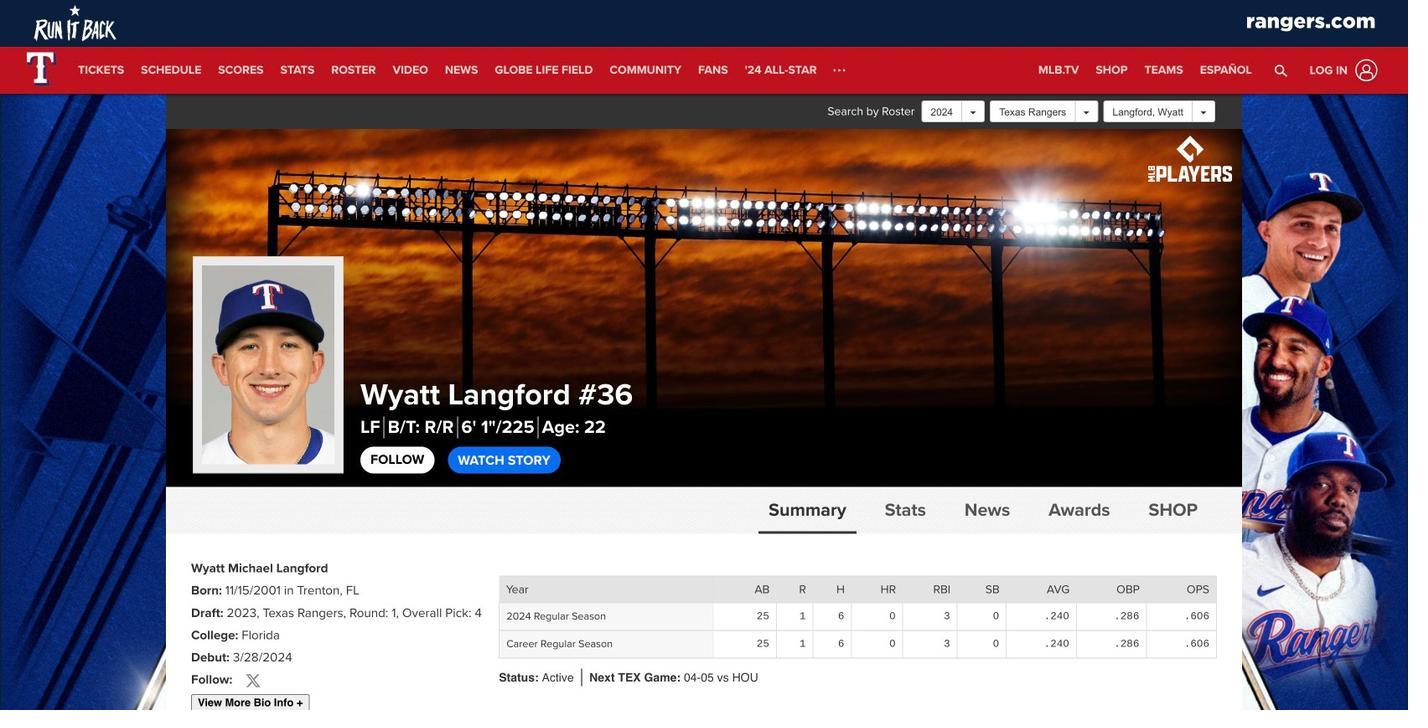 Task type: describe. For each thing, give the bounding box(es) containing it.
tertiary navigation element
[[1030, 47, 1261, 94]]

x image
[[245, 674, 261, 689]]



Task type: vqa. For each thing, say whether or not it's contained in the screenshot.
year. in the bottom of the page
no



Task type: locate. For each thing, give the bounding box(es) containing it.
top navigation menu bar
[[0, 0, 1408, 94]]

texas rangers url logo image
[[1241, 11, 1382, 36]]

more options image
[[834, 65, 846, 76]]

secondary navigation element
[[70, 47, 825, 94]]

texas rangers image
[[27, 52, 56, 86]]

wyatt langford image
[[193, 257, 344, 474]]



